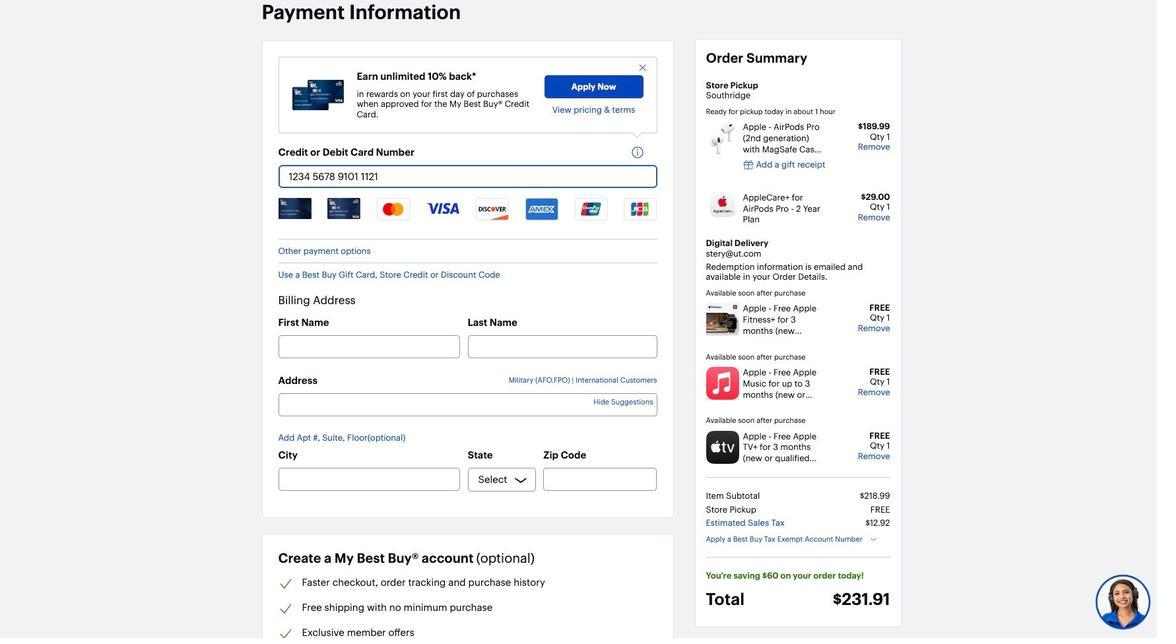 Task type: describe. For each thing, give the bounding box(es) containing it.
union pay image
[[575, 198, 608, 220]]

mastercard image
[[377, 198, 410, 220]]

2 my best buy card image from the left
[[328, 198, 361, 219]]



Task type: vqa. For each thing, say whether or not it's contained in the screenshot.
the top Traffic
no



Task type: locate. For each thing, give the bounding box(es) containing it.
None text field
[[278, 335, 460, 358], [468, 335, 657, 358], [278, 468, 460, 492], [544, 468, 657, 492], [278, 335, 460, 358], [468, 335, 657, 358], [278, 468, 460, 492], [544, 468, 657, 492]]

amex image
[[525, 198, 558, 220]]

information image
[[631, 146, 651, 159]]

my best buy card image
[[278, 198, 311, 219], [328, 198, 361, 219]]

None field
[[278, 393, 657, 417]]

0 horizontal spatial my best buy card image
[[278, 198, 311, 219]]

best buy help human beacon image
[[1095, 574, 1151, 630]]

1 my best buy card image from the left
[[278, 198, 311, 219]]

None text field
[[278, 165, 657, 188]]

list
[[278, 198, 657, 232]]

my best buy credit card image
[[292, 80, 344, 110]]

1 horizontal spatial my best buy card image
[[328, 198, 361, 219]]

close image
[[637, 62, 647, 72]]

visa image
[[427, 198, 460, 215]]

discover image
[[476, 198, 509, 220]]

jcb image
[[624, 198, 657, 220]]



